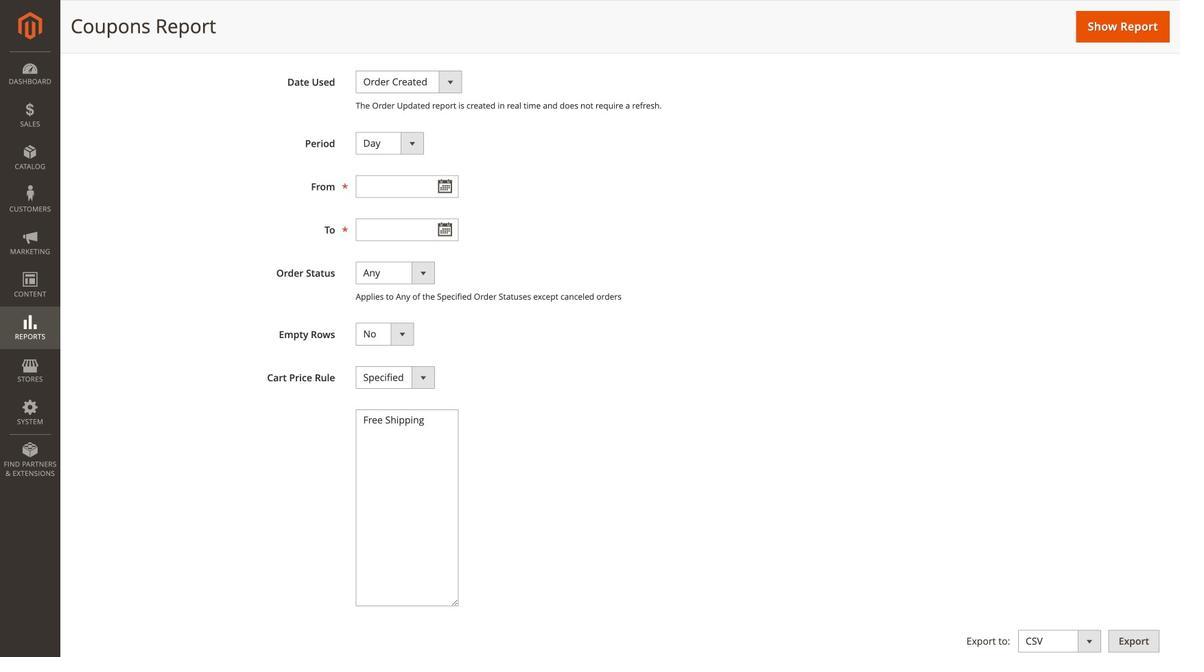 Task type: locate. For each thing, give the bounding box(es) containing it.
magento admin panel image
[[18, 12, 42, 40]]

None text field
[[356, 175, 459, 198], [356, 218, 459, 241], [356, 175, 459, 198], [356, 218, 459, 241]]

menu bar
[[0, 51, 60, 485]]



